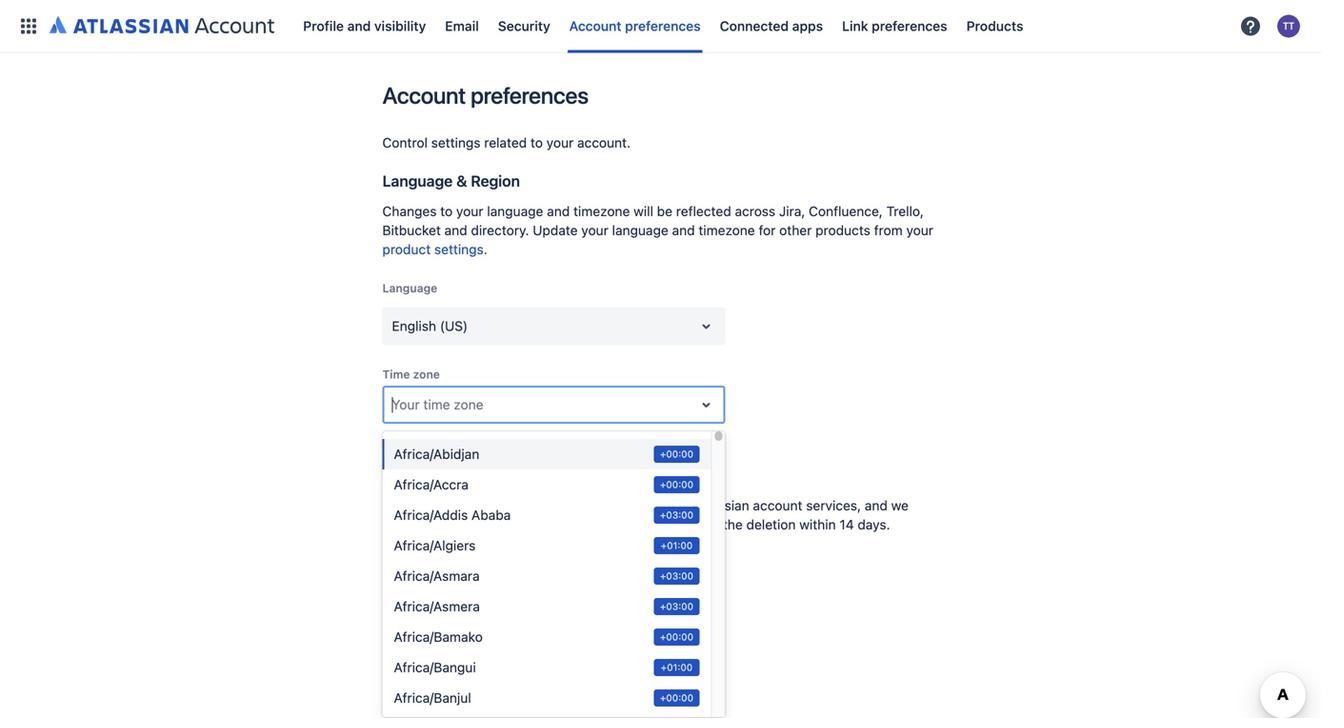 Task type: vqa. For each thing, say whether or not it's contained in the screenshot.
CURRENT
no



Task type: locate. For each thing, give the bounding box(es) containing it.
2 you from the left
[[577, 498, 600, 514]]

related
[[484, 135, 527, 151]]

account preferences inside manage profile menu element
[[570, 18, 701, 34]]

link
[[842, 18, 869, 34]]

1 horizontal spatial to
[[531, 135, 543, 151]]

+00:00
[[660, 449, 694, 460], [660, 479, 694, 490], [660, 632, 694, 643], [660, 693, 694, 704]]

3 +00:00 from the top
[[660, 632, 694, 643]]

1 horizontal spatial zone
[[454, 397, 484, 413]]

for
[[759, 223, 776, 238]]

africa/banjul
[[394, 690, 471, 706]]

0 vertical spatial delete
[[448, 498, 486, 514]]

1 vertical spatial delete
[[394, 561, 435, 577]]

time
[[383, 368, 410, 381]]

1 horizontal spatial you
[[577, 498, 600, 514]]

account inside manage profile menu element
[[570, 18, 622, 34]]

0 vertical spatial account
[[468, 455, 526, 473]]

delete for delete account
[[394, 561, 435, 577]]

preferences
[[625, 18, 701, 34], [872, 18, 948, 34], [471, 82, 589, 109]]

the
[[723, 517, 743, 533]]

0 horizontal spatial to
[[440, 203, 453, 219]]

to right related at left
[[531, 135, 543, 151]]

preferences left connected
[[625, 18, 701, 34]]

and
[[347, 18, 371, 34], [547, 203, 570, 219], [445, 223, 468, 238], [672, 223, 695, 238], [865, 498, 888, 514]]

0 vertical spatial account
[[570, 18, 622, 34]]

preferences right link in the right top of the page
[[872, 18, 948, 34]]

profile
[[303, 18, 344, 34]]

products
[[816, 223, 871, 238]]

2 vertical spatial account
[[438, 561, 489, 577]]

open image for your time zone
[[695, 394, 718, 416]]

timezone
[[574, 203, 630, 219], [699, 223, 755, 238]]

to up cancel
[[679, 498, 691, 514]]

to
[[531, 135, 543, 151], [440, 203, 453, 219], [679, 498, 691, 514]]

control
[[383, 135, 428, 151]]

control settings related to your account.
[[383, 135, 631, 151]]

1 horizontal spatial timezone
[[699, 223, 755, 238]]

and up update
[[547, 203, 570, 219]]

and down be
[[672, 223, 695, 238]]

1 vertical spatial +01:00
[[661, 662, 693, 673]]

1 vertical spatial to
[[440, 203, 453, 219]]

email
[[445, 18, 479, 34]]

account preferences
[[570, 18, 701, 34], [383, 82, 589, 109]]

africa/accra
[[394, 477, 469, 493]]

english
[[392, 318, 436, 334]]

services,
[[806, 498, 862, 514]]

connected apps
[[720, 18, 823, 34]]

1 horizontal spatial language
[[612, 223, 669, 238]]

2 vertical spatial +03:00
[[660, 601, 694, 612]]

delete inside button
[[394, 561, 435, 577]]

product settings. link
[[383, 242, 488, 257]]

you down africa/accra
[[422, 498, 444, 514]]

2 +00:00 from the top
[[660, 479, 694, 490]]

to inside changes to your language and timezone will be reflected across jira, confluence, trello, bitbucket and directory. update your language and timezone for other products from your product settings.
[[440, 203, 453, 219]]

1 language from the top
[[383, 172, 453, 190]]

0 horizontal spatial language
[[487, 203, 544, 219]]

2 +01:00 from the top
[[661, 662, 693, 673]]

1 vertical spatial account
[[753, 498, 803, 514]]

1 +01:00 from the top
[[661, 540, 693, 551]]

1 horizontal spatial account
[[570, 18, 622, 34]]

language & region
[[383, 172, 520, 190]]

1 vertical spatial zone
[[454, 397, 484, 413]]

switch to... image
[[17, 15, 40, 38]]

0 vertical spatial zone
[[413, 368, 440, 381]]

account
[[570, 18, 622, 34], [383, 82, 466, 109]]

delete up africa/algiers
[[463, 517, 502, 533]]

0 vertical spatial +03:00
[[660, 510, 694, 521]]

you
[[422, 498, 444, 514], [577, 498, 600, 514]]

africa/addis ababa
[[394, 507, 511, 523]]

your down '&'
[[456, 203, 484, 219]]

timezone left the 'will'
[[574, 203, 630, 219]]

0 vertical spatial account preferences
[[570, 18, 701, 34]]

+03:00 for africa/asmera
[[660, 601, 694, 612]]

1 vertical spatial +03:00
[[660, 571, 694, 582]]

+01:00
[[661, 540, 693, 551], [661, 662, 693, 673]]

update
[[533, 223, 578, 238]]

and inside when you delete your account, you lose access to atlassian account services, and we permanently delete your personal data. you can cancel the deletion within 14 days.
[[865, 498, 888, 514]]

language
[[383, 172, 453, 190], [383, 282, 438, 295]]

your
[[392, 397, 420, 413]]

language for language
[[383, 282, 438, 295]]

time
[[424, 397, 450, 413]]

0 horizontal spatial zone
[[413, 368, 440, 381]]

preferences up control settings related to your account.
[[471, 82, 589, 109]]

connected
[[720, 18, 789, 34]]

and up 'days.'
[[865, 498, 888, 514]]

security
[[498, 18, 551, 34]]

+03:00
[[660, 510, 694, 521], [660, 571, 694, 582], [660, 601, 694, 612]]

2 horizontal spatial to
[[679, 498, 691, 514]]

1 horizontal spatial preferences
[[625, 18, 701, 34]]

0 vertical spatial open image
[[695, 315, 718, 338]]

0 horizontal spatial timezone
[[574, 203, 630, 219]]

3 +03:00 from the top
[[660, 601, 694, 612]]

2 language from the top
[[383, 282, 438, 295]]

1 vertical spatial account preferences
[[383, 82, 589, 109]]

security link
[[492, 11, 556, 41]]

2 horizontal spatial preferences
[[872, 18, 948, 34]]

will
[[634, 203, 654, 219]]

account
[[468, 455, 526, 473], [753, 498, 803, 514], [438, 561, 489, 577]]

jira,
[[779, 203, 806, 219]]

deletion
[[747, 517, 796, 533]]

can
[[654, 517, 676, 533]]

and right profile
[[347, 18, 371, 34]]

region
[[471, 172, 520, 190]]

days.
[[858, 517, 891, 533]]

account up control
[[383, 82, 466, 109]]

we
[[892, 498, 909, 514]]

access
[[632, 498, 675, 514]]

your down account,
[[505, 517, 532, 533]]

account down africa/algiers
[[438, 561, 489, 577]]

open image
[[695, 315, 718, 338], [695, 394, 718, 416]]

your right update
[[582, 223, 609, 238]]

1 +03:00 from the top
[[660, 510, 694, 521]]

bitbucket
[[383, 223, 441, 238]]

language up changes
[[383, 172, 453, 190]]

africa/bamako
[[394, 629, 483, 645]]

to down language & region
[[440, 203, 453, 219]]

0 horizontal spatial you
[[422, 498, 444, 514]]

&
[[457, 172, 467, 190]]

1 vertical spatial open image
[[695, 394, 718, 416]]

language up english
[[383, 282, 438, 295]]

profile and visibility
[[303, 18, 426, 34]]

2 +03:00 from the top
[[660, 571, 694, 582]]

1 +00:00 from the top
[[660, 449, 694, 460]]

+00:00 for africa/bamako
[[660, 632, 694, 643]]

trello,
[[887, 203, 924, 219]]

delete
[[383, 455, 429, 473], [394, 561, 435, 577]]

account.
[[577, 135, 631, 151]]

language up "directory."
[[487, 203, 544, 219]]

account up deletion
[[753, 498, 803, 514]]

banner containing profile and visibility
[[0, 0, 1322, 53]]

your time zone
[[392, 397, 484, 413]]

0 horizontal spatial account
[[383, 82, 466, 109]]

0 vertical spatial delete
[[383, 455, 429, 473]]

2 open image from the top
[[695, 394, 718, 416]]

when you delete your account, you lose access to atlassian account services, and we permanently delete your personal data. you can cancel the deletion within 14 days.
[[383, 498, 909, 533]]

you up data.
[[577, 498, 600, 514]]

account,
[[520, 498, 574, 514]]

account right security
[[570, 18, 622, 34]]

banner
[[0, 0, 1322, 53]]

delete down africa/accra
[[448, 498, 486, 514]]

0 vertical spatial language
[[383, 172, 453, 190]]

account inside when you delete your account, you lose access to atlassian account services, and we permanently delete your personal data. you can cancel the deletion within 14 days.
[[753, 498, 803, 514]]

your
[[547, 135, 574, 151], [456, 203, 484, 219], [582, 223, 609, 238], [907, 223, 934, 238], [432, 455, 464, 473], [490, 498, 517, 514], [505, 517, 532, 533]]

+03:00 for africa/asmara
[[660, 571, 694, 582]]

to inside when you delete your account, you lose access to atlassian account services, and we permanently delete your personal data. you can cancel the deletion within 14 days.
[[679, 498, 691, 514]]

timezone down reflected
[[699, 223, 755, 238]]

0 vertical spatial +01:00
[[661, 540, 693, 551]]

account preferences link
[[564, 11, 707, 41]]

when
[[383, 498, 418, 514]]

language for language & region
[[383, 172, 453, 190]]

0 vertical spatial timezone
[[574, 203, 630, 219]]

africa/algiers
[[394, 538, 476, 554]]

email link
[[440, 11, 485, 41]]

language down the 'will'
[[612, 223, 669, 238]]

delete down africa/algiers
[[394, 561, 435, 577]]

delete up africa/accra
[[383, 455, 429, 473]]

4 +00:00 from the top
[[660, 693, 694, 704]]

1 open image from the top
[[695, 315, 718, 338]]

+01:00 for africa/algiers
[[661, 540, 693, 551]]

2 vertical spatial to
[[679, 498, 691, 514]]

delete
[[448, 498, 486, 514], [463, 517, 502, 533]]

changes
[[383, 203, 437, 219]]

1 vertical spatial language
[[383, 282, 438, 295]]

14
[[840, 517, 854, 533]]

None text field
[[392, 317, 396, 336], [392, 395, 396, 415], [392, 317, 396, 336], [392, 395, 396, 415]]

zone
[[413, 368, 440, 381], [454, 397, 484, 413]]

language
[[487, 203, 544, 219], [612, 223, 669, 238]]

account up ababa
[[468, 455, 526, 473]]



Task type: describe. For each thing, give the bounding box(es) containing it.
connected apps link
[[714, 11, 829, 41]]

english (us)
[[392, 318, 468, 334]]

0 vertical spatial language
[[487, 203, 544, 219]]

settings.
[[435, 242, 488, 257]]

+00:00 for africa/accra
[[660, 479, 694, 490]]

+00:00 for africa/abidjan
[[660, 449, 694, 460]]

reflected
[[676, 203, 732, 219]]

(us)
[[440, 318, 468, 334]]

preferences for account preferences link
[[625, 18, 701, 34]]

from
[[875, 223, 903, 238]]

and inside manage profile menu element
[[347, 18, 371, 34]]

your left account,
[[490, 498, 517, 514]]

link preferences
[[842, 18, 948, 34]]

product
[[383, 242, 431, 257]]

preferences for link preferences link
[[872, 18, 948, 34]]

account image
[[1278, 15, 1301, 38]]

1 vertical spatial delete
[[463, 517, 502, 533]]

products
[[967, 18, 1024, 34]]

africa/abidjan
[[394, 446, 480, 462]]

your down trello,
[[907, 223, 934, 238]]

ababa
[[472, 507, 511, 523]]

delete account button
[[383, 554, 501, 584]]

atlassian
[[695, 498, 750, 514]]

confluence,
[[809, 203, 883, 219]]

time zone
[[383, 368, 440, 381]]

your up africa/accra
[[432, 455, 464, 473]]

africa/asmara
[[394, 568, 480, 584]]

1 vertical spatial timezone
[[699, 223, 755, 238]]

account inside button
[[438, 561, 489, 577]]

delete for delete your account
[[383, 455, 429, 473]]

products link
[[961, 11, 1030, 41]]

your left account. in the top left of the page
[[547, 135, 574, 151]]

africa/addis
[[394, 507, 468, 523]]

1 vertical spatial account
[[383, 82, 466, 109]]

africa/asmera
[[394, 599, 480, 615]]

and up settings.
[[445, 223, 468, 238]]

1 you from the left
[[422, 498, 444, 514]]

lose
[[603, 498, 628, 514]]

delete account
[[394, 561, 489, 577]]

apps
[[793, 18, 823, 34]]

0 horizontal spatial preferences
[[471, 82, 589, 109]]

data.
[[592, 517, 623, 533]]

settings
[[431, 135, 481, 151]]

link preferences link
[[837, 11, 954, 41]]

you
[[627, 517, 650, 533]]

0 vertical spatial to
[[531, 135, 543, 151]]

within
[[800, 517, 836, 533]]

delete your account
[[383, 455, 526, 473]]

+03:00 for africa/addis ababa
[[660, 510, 694, 521]]

changes to your language and timezone will be reflected across jira, confluence, trello, bitbucket and directory. update your language and timezone for other products from your product settings.
[[383, 203, 934, 257]]

permanently
[[383, 517, 460, 533]]

personal
[[536, 517, 589, 533]]

+01:00 for africa/bangui
[[661, 662, 693, 673]]

1 vertical spatial language
[[612, 223, 669, 238]]

profile and visibility link
[[298, 11, 432, 41]]

help image
[[1240, 15, 1263, 38]]

be
[[657, 203, 673, 219]]

directory.
[[471, 223, 529, 238]]

visibility
[[374, 18, 426, 34]]

across
[[735, 203, 776, 219]]

africa/bangui
[[394, 660, 476, 676]]

manage profile menu element
[[11, 0, 1234, 53]]

+00:00 for africa/banjul
[[660, 693, 694, 704]]

other
[[780, 223, 812, 238]]

cancel
[[679, 517, 720, 533]]

open image for english (us)
[[695, 315, 718, 338]]



